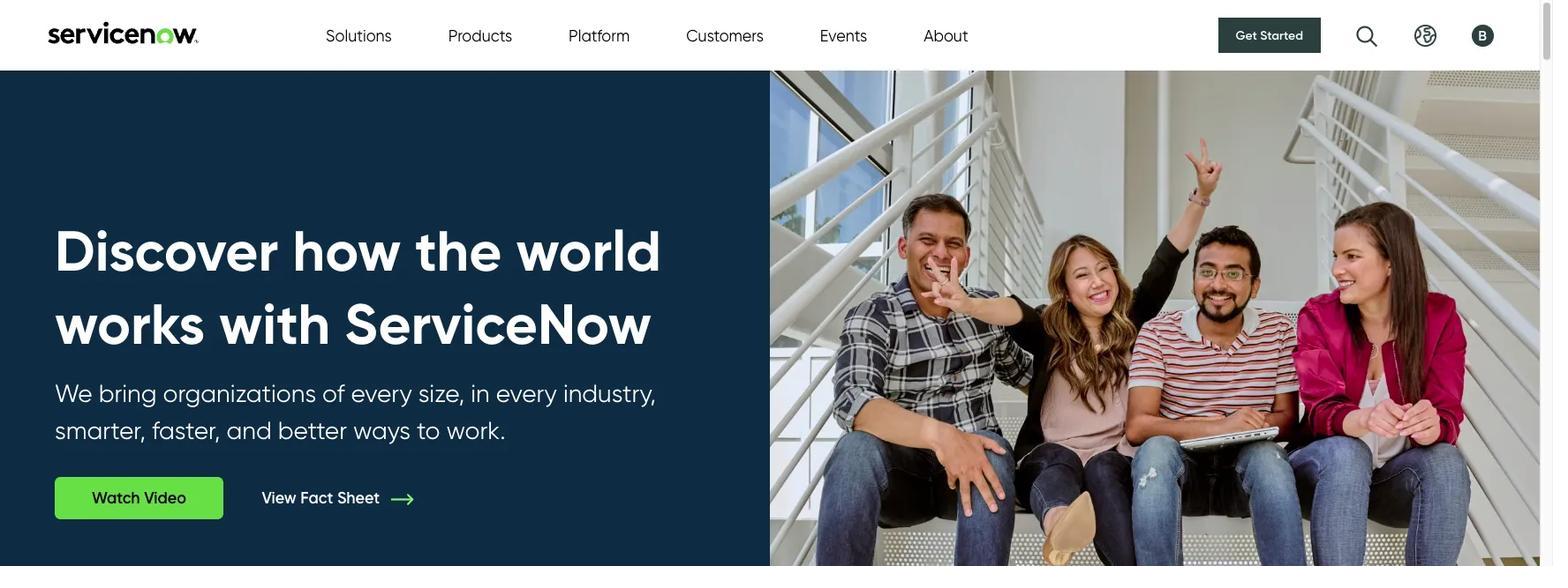Task type: locate. For each thing, give the bounding box(es) containing it.
size,
[[418, 379, 465, 409]]

and
[[227, 416, 272, 446]]

bring
[[99, 379, 157, 409]]

products
[[448, 26, 512, 45]]

every
[[351, 379, 412, 409], [496, 379, 557, 409]]

solutions button
[[326, 23, 392, 47]]

faster,
[[152, 416, 220, 446]]

events button
[[820, 23, 867, 47]]

get started link
[[1218, 18, 1321, 53]]

organizations
[[163, 379, 316, 409]]

work.
[[446, 416, 506, 446]]

get started
[[1236, 27, 1303, 43]]

every right in in the bottom of the page
[[496, 379, 557, 409]]

servicenow employees celebrating better ways to work together image
[[0, 71, 1540, 567]]

0 horizontal spatial every
[[351, 379, 412, 409]]

watch
[[92, 489, 140, 509]]

fact
[[300, 489, 333, 508]]

the
[[415, 216, 502, 286]]

about button
[[924, 23, 968, 47]]

started
[[1260, 27, 1303, 43]]

1 every from the left
[[351, 379, 412, 409]]

every up "ways"
[[351, 379, 412, 409]]

we
[[55, 379, 92, 409]]

world
[[516, 216, 661, 286]]

1 horizontal spatial every
[[496, 379, 557, 409]]

view
[[262, 489, 296, 508]]



Task type: vqa. For each thing, say whether or not it's contained in the screenshot.
Employee Center's 'Employee'
no



Task type: describe. For each thing, give the bounding box(es) containing it.
events
[[820, 26, 867, 45]]

how
[[292, 216, 401, 286]]

in
[[471, 379, 490, 409]]

view fact sheet
[[262, 489, 384, 508]]

watch video link
[[55, 478, 223, 520]]

platform
[[569, 26, 630, 45]]

to
[[417, 416, 440, 446]]

view fact sheet link
[[262, 489, 439, 508]]

customers
[[686, 26, 764, 45]]

2 every from the left
[[496, 379, 557, 409]]

customers button
[[686, 23, 764, 47]]

smarter,
[[55, 416, 146, 446]]

works
[[55, 290, 205, 360]]

better
[[278, 416, 347, 446]]

watch video
[[92, 489, 186, 509]]

discover how the world works with servicenow
[[55, 216, 661, 360]]

platform button
[[569, 23, 630, 47]]

of
[[322, 379, 345, 409]]

products button
[[448, 23, 512, 47]]

servicenow
[[345, 290, 652, 360]]

sheet
[[337, 489, 380, 508]]

with
[[219, 290, 330, 360]]

industry,
[[563, 379, 656, 409]]

servicenow image
[[46, 21, 200, 44]]

ways
[[353, 416, 411, 446]]

solutions
[[326, 26, 392, 45]]

we bring organizations of every size, in every industry, smarter, faster, and better ways to work.
[[55, 379, 656, 446]]

about
[[924, 26, 968, 45]]

video
[[144, 489, 186, 509]]

discover
[[55, 216, 278, 286]]

get
[[1236, 27, 1257, 43]]



